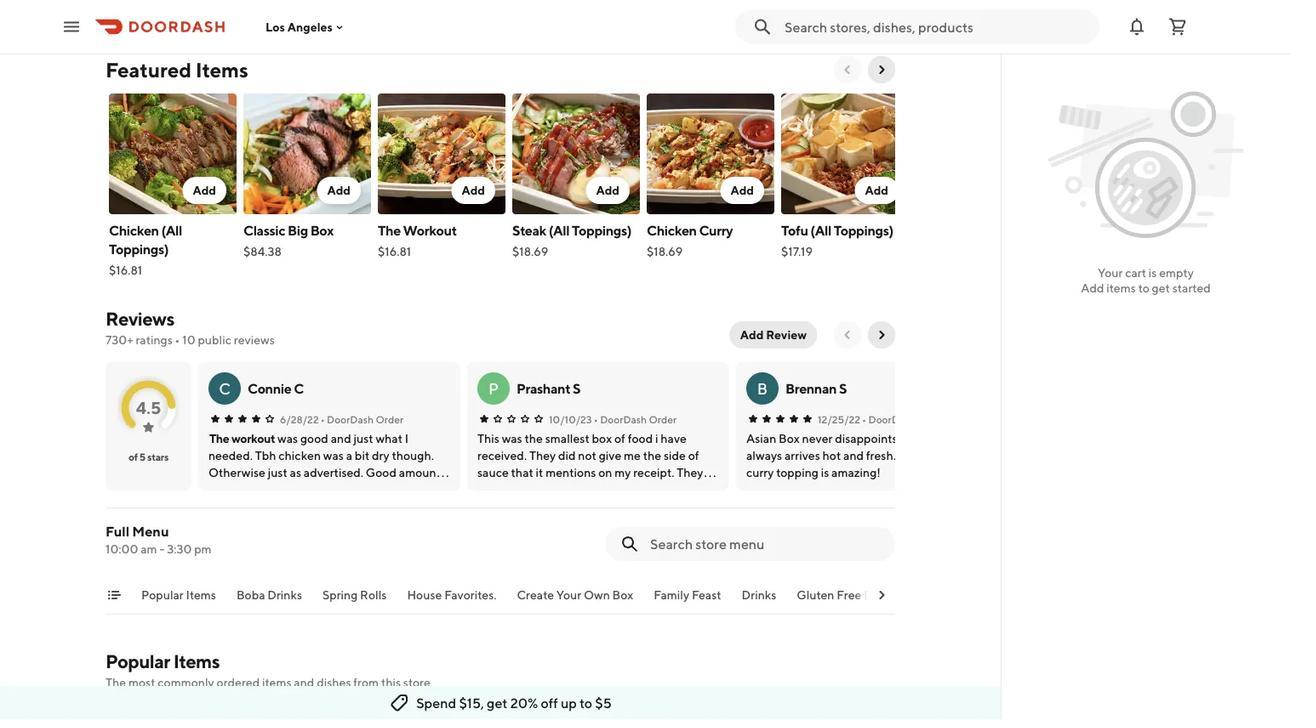 Task type: vqa. For each thing, say whether or not it's contained in the screenshot.
right the a
no



Task type: describe. For each thing, give the bounding box(es) containing it.
$15,
[[459, 696, 484, 712]]

s for b
[[839, 381, 847, 397]]

order for c
[[376, 414, 404, 426]]

full menu 10:00 am - 3:30 pm
[[106, 524, 212, 557]]

the workout
[[209, 432, 275, 446]]

add review button
[[730, 322, 817, 349]]

$18.69 inside steak (all toppings) $18.69
[[512, 245, 548, 259]]

feast
[[692, 589, 721, 603]]

0 horizontal spatial get
[[487, 696, 508, 712]]

brennan
[[786, 381, 837, 397]]

• for b
[[862, 414, 867, 426]]

items for popular items the most commonly ordered items and dishes from this store
[[173, 651, 220, 673]]

rolls
[[360, 589, 387, 603]]

order for b
[[917, 414, 945, 426]]

your cart is empty add items to get started
[[1081, 266, 1211, 295]]

classic big box $84.38
[[243, 223, 334, 259]]

1 horizontal spatial c
[[294, 381, 304, 397]]

house
[[407, 589, 442, 603]]

toppings) for chicken (all toppings)
[[109, 241, 169, 257]]

dishes
[[317, 676, 351, 690]]

started
[[1173, 281, 1211, 295]]

connie c
[[248, 381, 304, 397]]

favorites.
[[444, 589, 497, 603]]

add button for chicken (all toppings)
[[182, 177, 226, 204]]

gluten free desserts
[[797, 589, 911, 603]]

classic
[[243, 223, 285, 239]]

cart
[[1125, 266, 1146, 280]]

spring rolls button
[[323, 587, 387, 614]]

featured items
[[106, 57, 248, 82]]

featured
[[106, 57, 191, 82]]

family feast
[[654, 589, 721, 603]]

next image
[[875, 329, 889, 342]]

add button for tofu (all toppings)
[[855, 177, 899, 204]]

Item Search search field
[[650, 535, 882, 554]]

box inside create your own box button
[[612, 589, 633, 603]]

own
[[584, 589, 610, 603]]

(all for steak
[[549, 223, 570, 239]]

spend
[[416, 696, 456, 712]]

add button for the workout
[[451, 177, 495, 204]]

add for classic big box
[[327, 183, 351, 197]]

tofu (all toppings) image
[[781, 94, 909, 214]]

add for the workout
[[462, 183, 485, 197]]

boba
[[237, 589, 265, 603]]

12/25/22
[[818, 414, 861, 426]]

add inside your cart is empty add items to get started
[[1081, 281, 1104, 295]]

review
[[766, 328, 807, 342]]

chicken curry $18.69
[[647, 223, 733, 259]]

boba drinks button
[[237, 587, 302, 614]]

popular items button
[[141, 587, 216, 614]]

$5
[[595, 696, 612, 712]]

doordash for p
[[600, 414, 647, 426]]

boba drinks
[[237, 589, 302, 603]]

items inside popular items the most commonly ordered items and dishes from this store
[[262, 676, 292, 690]]

free
[[837, 589, 862, 603]]

popular for popular items
[[141, 589, 184, 603]]

the inside popular items the most commonly ordered items and dishes from this store
[[106, 676, 126, 690]]

0 horizontal spatial c
[[219, 380, 231, 398]]

workout
[[403, 223, 457, 239]]

chicken curry image
[[647, 94, 775, 214]]

previous image
[[841, 329, 855, 342]]

ratings
[[136, 333, 173, 347]]

3:30
[[167, 543, 192, 557]]

add for steak (all toppings)
[[596, 183, 620, 197]]

• doordash order for b
[[862, 414, 945, 426]]

$17.19
[[781, 245, 813, 259]]

steak (all toppings) image
[[512, 94, 640, 214]]

drinks button
[[742, 587, 776, 614]]

reviews 730+ ratings • 10 public reviews
[[106, 308, 275, 347]]

prashant
[[517, 381, 570, 397]]

p
[[488, 380, 499, 398]]

s for p
[[573, 381, 581, 397]]

b
[[757, 380, 768, 398]]

popular items
[[141, 589, 216, 603]]

doordash for c
[[327, 414, 374, 426]]

off
[[541, 696, 558, 712]]

house favorites.
[[407, 589, 497, 603]]

ordered
[[217, 676, 260, 690]]

10:00
[[106, 543, 138, 557]]

0 horizontal spatial chicken (all toppings) image
[[109, 94, 237, 214]]

desserts
[[864, 589, 911, 603]]

show menu categories image
[[107, 589, 121, 603]]

• for c
[[321, 414, 325, 426]]

items for featured items
[[196, 57, 248, 82]]

5
[[139, 451, 146, 463]]

add review
[[740, 328, 807, 342]]

box inside 'classic big box $84.38'
[[310, 223, 334, 239]]

is
[[1149, 266, 1157, 280]]

this
[[381, 676, 401, 690]]

menu
[[132, 524, 169, 540]]

$18.69 inside chicken curry $18.69
[[647, 245, 683, 259]]

house favorites. button
[[407, 587, 497, 614]]

public
[[198, 333, 231, 347]]

items inside your cart is empty add items to get started
[[1107, 281, 1136, 295]]

steak
[[512, 223, 546, 239]]

most
[[128, 676, 155, 690]]

popular items the most commonly ordered items and dishes from this store
[[106, 651, 431, 690]]

to for up
[[580, 696, 592, 712]]

los angeles
[[266, 20, 333, 34]]

los angeles button
[[266, 20, 346, 34]]

• for p
[[594, 414, 598, 426]]

1 horizontal spatial the workout image
[[775, 706, 895, 721]]

4.5
[[136, 398, 161, 418]]

stars
[[147, 451, 169, 463]]

Store search: begin typing to search for stores available on DoorDash text field
[[785, 17, 1089, 36]]

steak (all toppings) $18.69
[[512, 223, 632, 259]]

store
[[403, 676, 431, 690]]



Task type: locate. For each thing, give the bounding box(es) containing it.
gluten free desserts button
[[797, 587, 911, 614]]

items up commonly
[[173, 651, 220, 673]]

1 (all from the left
[[161, 223, 182, 239]]

1 chicken from the left
[[109, 223, 159, 239]]

$16.81 inside chicken (all toppings) $16.81
[[109, 263, 142, 277]]

0 horizontal spatial toppings)
[[109, 241, 169, 257]]

popular
[[141, 589, 184, 603], [106, 651, 170, 673]]

1 horizontal spatial chicken
[[647, 223, 697, 239]]

of
[[128, 451, 138, 463]]

add button for chicken curry
[[720, 177, 764, 204]]

to right up
[[580, 696, 592, 712]]

the workout button
[[209, 431, 275, 448]]

2 horizontal spatial • doordash order
[[862, 414, 945, 426]]

add button
[[182, 177, 226, 204], [317, 177, 361, 204], [451, 177, 495, 204], [586, 177, 630, 204], [720, 177, 764, 204], [855, 177, 899, 204]]

your
[[1098, 266, 1123, 280], [557, 589, 581, 603]]

chicken inside chicken curry $18.69
[[647, 223, 697, 239]]

•
[[175, 333, 180, 347], [321, 414, 325, 426], [594, 414, 598, 426], [862, 414, 867, 426]]

1 horizontal spatial box
[[612, 589, 633, 603]]

your inside your cart is empty add items to get started
[[1098, 266, 1123, 280]]

toppings) right steak
[[572, 223, 632, 239]]

commonly
[[158, 676, 214, 690]]

items left and
[[262, 676, 292, 690]]

• inside reviews 730+ ratings • 10 public reviews
[[175, 333, 180, 347]]

chicken (all toppings) image down featured items heading
[[109, 94, 237, 214]]

1 horizontal spatial order
[[649, 414, 677, 426]]

$16.81 up reviews link
[[109, 263, 142, 277]]

popular down -
[[141, 589, 184, 603]]

0 vertical spatial the
[[378, 223, 401, 239]]

1 vertical spatial the workout image
[[775, 706, 895, 721]]

create your own box button
[[517, 587, 633, 614]]

popular for popular items the most commonly ordered items and dishes from this store
[[106, 651, 170, 673]]

toppings) inside tofu (all toppings) $17.19
[[834, 223, 894, 239]]

• doordash order for p
[[594, 414, 677, 426]]

scroll menu navigation right image
[[875, 589, 889, 603]]

2 horizontal spatial (all
[[811, 223, 831, 239]]

get inside your cart is empty add items to get started
[[1152, 281, 1170, 295]]

1 $18.69 from the left
[[512, 245, 548, 259]]

6 add button from the left
[[855, 177, 899, 204]]

0 horizontal spatial $18.69
[[512, 245, 548, 259]]

0 vertical spatial chicken (all toppings) image
[[109, 94, 237, 214]]

pm
[[194, 543, 212, 557]]

3 (all from the left
[[811, 223, 831, 239]]

• doordash order right '10/10/23'
[[594, 414, 677, 426]]

chicken (all toppings) image down store
[[373, 706, 494, 721]]

popular inside popular items the most commonly ordered items and dishes from this store
[[106, 651, 170, 673]]

items down cart
[[1107, 281, 1136, 295]]

am
[[141, 543, 157, 557]]

create your own box
[[517, 589, 633, 603]]

to down cart
[[1138, 281, 1150, 295]]

2 $18.69 from the left
[[647, 245, 683, 259]]

1 horizontal spatial your
[[1098, 266, 1123, 280]]

2 • doordash order from the left
[[594, 414, 677, 426]]

los
[[266, 20, 285, 34]]

2 vertical spatial items
[[173, 651, 220, 673]]

your inside button
[[557, 589, 581, 603]]

1 horizontal spatial $18.69
[[647, 245, 683, 259]]

1 horizontal spatial • doordash order
[[594, 414, 677, 426]]

0 vertical spatial your
[[1098, 266, 1123, 280]]

your left cart
[[1098, 266, 1123, 280]]

$16.81 inside the workout $16.81
[[378, 245, 411, 259]]

full
[[106, 524, 129, 540]]

chicken inside chicken (all toppings) $16.81
[[109, 223, 159, 239]]

1 vertical spatial $16.81
[[109, 263, 142, 277]]

0 horizontal spatial • doordash order
[[321, 414, 404, 426]]

0 items, open order cart image
[[1168, 17, 1188, 37]]

to inside your cart is empty add items to get started
[[1138, 281, 1150, 295]]

notification bell image
[[1127, 17, 1147, 37]]

drinks right boba
[[268, 589, 302, 603]]

0 horizontal spatial order
[[376, 414, 404, 426]]

2 horizontal spatial toppings)
[[834, 223, 894, 239]]

box right big
[[310, 223, 334, 239]]

1 horizontal spatial the
[[209, 432, 229, 446]]

doordash
[[327, 414, 374, 426], [600, 414, 647, 426], [869, 414, 915, 426]]

730+
[[106, 333, 133, 347]]

your left own
[[557, 589, 581, 603]]

spend $15, get 20% off up to $5
[[416, 696, 612, 712]]

1 horizontal spatial drinks
[[742, 589, 776, 603]]

2 horizontal spatial the
[[378, 223, 401, 239]]

items
[[196, 57, 248, 82], [186, 589, 216, 603], [173, 651, 220, 673]]

the inside button
[[209, 432, 229, 446]]

open menu image
[[61, 17, 82, 37]]

0 vertical spatial items
[[1107, 281, 1136, 295]]

0 horizontal spatial $16.81
[[109, 263, 142, 277]]

0 vertical spatial $16.81
[[378, 245, 411, 259]]

toppings) inside chicken (all toppings) $16.81
[[109, 241, 169, 257]]

1 add button from the left
[[182, 177, 226, 204]]

items right featured
[[196, 57, 248, 82]]

add for chicken curry
[[731, 183, 754, 197]]

spring
[[323, 589, 358, 603]]

6/28/22
[[280, 414, 319, 426]]

4 add button from the left
[[586, 177, 630, 204]]

2 horizontal spatial doordash
[[869, 414, 915, 426]]

1 s from the left
[[573, 381, 581, 397]]

1 horizontal spatial s
[[839, 381, 847, 397]]

0 vertical spatial box
[[310, 223, 334, 239]]

connie
[[248, 381, 291, 397]]

family feast button
[[654, 587, 721, 614]]

items inside popular items the most commonly ordered items and dishes from this store
[[173, 651, 220, 673]]

s
[[573, 381, 581, 397], [839, 381, 847, 397]]

from
[[353, 676, 379, 690]]

items for popular items
[[186, 589, 216, 603]]

get down is
[[1152, 281, 1170, 295]]

box right own
[[612, 589, 633, 603]]

(all inside steak (all toppings) $18.69
[[549, 223, 570, 239]]

big
[[288, 223, 308, 239]]

3 doordash from the left
[[869, 414, 915, 426]]

c left connie
[[219, 380, 231, 398]]

add for tofu (all toppings)
[[865, 183, 889, 197]]

0 horizontal spatial the workout image
[[378, 94, 506, 214]]

1 vertical spatial items
[[262, 676, 292, 690]]

2 chicken from the left
[[647, 223, 697, 239]]

10
[[182, 333, 195, 347]]

toppings) for tofu (all toppings)
[[834, 223, 894, 239]]

and
[[294, 676, 314, 690]]

doordash right 6/28/22
[[327, 414, 374, 426]]

get right $15,
[[487, 696, 508, 712]]

$16.81 down workout
[[378, 245, 411, 259]]

1 vertical spatial popular
[[106, 651, 170, 673]]

0 horizontal spatial items
[[262, 676, 292, 690]]

1 vertical spatial chicken (all toppings) image
[[373, 706, 494, 721]]

empty
[[1159, 266, 1194, 280]]

10/10/23
[[549, 414, 592, 426]]

• doordash order for c
[[321, 414, 404, 426]]

1 vertical spatial your
[[557, 589, 581, 603]]

c
[[219, 380, 231, 398], [294, 381, 304, 397]]

20%
[[510, 696, 538, 712]]

up
[[561, 696, 577, 712]]

2 horizontal spatial order
[[917, 414, 945, 426]]

0 horizontal spatial chicken
[[109, 223, 159, 239]]

chicken for toppings)
[[109, 223, 159, 239]]

featured items heading
[[106, 56, 248, 83]]

1 horizontal spatial (all
[[549, 223, 570, 239]]

chicken (all toppings) $16.81
[[109, 223, 182, 277]]

reviews
[[234, 333, 275, 347]]

order
[[376, 414, 404, 426], [649, 414, 677, 426], [917, 414, 945, 426]]

gluten
[[797, 589, 834, 603]]

drinks inside button
[[268, 589, 302, 603]]

brennan s
[[786, 381, 847, 397]]

2 vertical spatial the
[[106, 676, 126, 690]]

$84.38
[[243, 245, 282, 259]]

3 order from the left
[[917, 414, 945, 426]]

0 horizontal spatial the
[[106, 676, 126, 690]]

the workout image
[[378, 94, 506, 214], [775, 706, 895, 721]]

0 vertical spatial to
[[1138, 281, 1150, 295]]

s up '10/10/23'
[[573, 381, 581, 397]]

doordash for b
[[869, 414, 915, 426]]

prashant s
[[517, 381, 581, 397]]

c right connie
[[294, 381, 304, 397]]

items
[[1107, 281, 1136, 295], [262, 676, 292, 690]]

classic big box image
[[243, 94, 371, 214]]

(all for tofu
[[811, 223, 831, 239]]

drinks
[[268, 589, 302, 603], [742, 589, 776, 603]]

get
[[1152, 281, 1170, 295], [487, 696, 508, 712]]

order for p
[[649, 414, 677, 426]]

1 horizontal spatial doordash
[[600, 414, 647, 426]]

0 horizontal spatial drinks
[[268, 589, 302, 603]]

• doordash order right the 12/25/22
[[862, 414, 945, 426]]

2 doordash from the left
[[600, 414, 647, 426]]

add
[[193, 183, 216, 197], [327, 183, 351, 197], [462, 183, 485, 197], [596, 183, 620, 197], [731, 183, 754, 197], [865, 183, 889, 197], [1081, 281, 1104, 295], [740, 328, 764, 342]]

popular up most
[[106, 651, 170, 673]]

toppings) right tofu
[[834, 223, 894, 239]]

the inside the workout $16.81
[[378, 223, 401, 239]]

doordash right the 12/25/22
[[869, 414, 915, 426]]

1 horizontal spatial get
[[1152, 281, 1170, 295]]

2 order from the left
[[649, 414, 677, 426]]

create
[[517, 589, 554, 603]]

1 order from the left
[[376, 414, 404, 426]]

the for workout
[[209, 432, 229, 446]]

(all inside tofu (all toppings) $17.19
[[811, 223, 831, 239]]

next button of carousel image
[[875, 63, 889, 77]]

0 horizontal spatial to
[[580, 696, 592, 712]]

tofu (all toppings) $17.19
[[781, 223, 894, 259]]

2 add button from the left
[[317, 177, 361, 204]]

box
[[310, 223, 334, 239], [612, 589, 633, 603]]

add button for classic big box
[[317, 177, 361, 204]]

(all for chicken
[[161, 223, 182, 239]]

0 vertical spatial items
[[196, 57, 248, 82]]

1 vertical spatial the
[[209, 432, 229, 446]]

• left 10
[[175, 333, 180, 347]]

to for items
[[1138, 281, 1150, 295]]

popular inside 'button'
[[141, 589, 184, 603]]

angeles
[[287, 20, 333, 34]]

workout
[[231, 432, 275, 446]]

2 drinks from the left
[[742, 589, 776, 603]]

-
[[160, 543, 165, 557]]

1 drinks from the left
[[268, 589, 302, 603]]

0 vertical spatial the workout image
[[378, 94, 506, 214]]

3 • doordash order from the left
[[862, 414, 945, 426]]

• right '10/10/23'
[[594, 414, 598, 426]]

0 vertical spatial popular
[[141, 589, 184, 603]]

1 horizontal spatial toppings)
[[572, 223, 632, 239]]

toppings) inside steak (all toppings) $18.69
[[572, 223, 632, 239]]

2 (all from the left
[[549, 223, 570, 239]]

• right the 12/25/22
[[862, 414, 867, 426]]

reviews link
[[106, 308, 174, 330]]

tofu
[[781, 223, 808, 239]]

s up the 12/25/22
[[839, 381, 847, 397]]

spring rolls
[[323, 589, 387, 603]]

items inside 'button'
[[186, 589, 216, 603]]

1 vertical spatial box
[[612, 589, 633, 603]]

0 horizontal spatial box
[[310, 223, 334, 239]]

of 5 stars
[[128, 451, 169, 463]]

5 add button from the left
[[720, 177, 764, 204]]

0 horizontal spatial doordash
[[327, 414, 374, 426]]

1 horizontal spatial to
[[1138, 281, 1150, 295]]

add for chicken (all toppings)
[[193, 183, 216, 197]]

3 add button from the left
[[451, 177, 495, 204]]

1 vertical spatial items
[[186, 589, 216, 603]]

• right 6/28/22
[[321, 414, 325, 426]]

previous button of carousel image
[[841, 63, 855, 77]]

curry
[[699, 223, 733, 239]]

0 vertical spatial get
[[1152, 281, 1170, 295]]

doordash right '10/10/23'
[[600, 414, 647, 426]]

items down pm
[[186, 589, 216, 603]]

drinks down item search search field
[[742, 589, 776, 603]]

reviews
[[106, 308, 174, 330]]

1 vertical spatial get
[[487, 696, 508, 712]]

2 s from the left
[[839, 381, 847, 397]]

items inside heading
[[196, 57, 248, 82]]

1 vertical spatial to
[[580, 696, 592, 712]]

1 • doordash order from the left
[[321, 414, 404, 426]]

add inside button
[[740, 328, 764, 342]]

toppings) for steak (all toppings)
[[572, 223, 632, 239]]

add button for steak (all toppings)
[[586, 177, 630, 204]]

family
[[654, 589, 689, 603]]

chicken (all toppings) image
[[109, 94, 237, 214], [373, 706, 494, 721]]

• doordash order right 6/28/22
[[321, 414, 404, 426]]

toppings)
[[572, 223, 632, 239], [834, 223, 894, 239], [109, 241, 169, 257]]

(all inside chicken (all toppings) $16.81
[[161, 223, 182, 239]]

1 horizontal spatial items
[[1107, 281, 1136, 295]]

1 horizontal spatial chicken (all toppings) image
[[373, 706, 494, 721]]

0 horizontal spatial your
[[557, 589, 581, 603]]

0 horizontal spatial s
[[573, 381, 581, 397]]

toppings) up reviews at the top left of page
[[109, 241, 169, 257]]

chicken for $18.69
[[647, 223, 697, 239]]

0 horizontal spatial (all
[[161, 223, 182, 239]]

to
[[1138, 281, 1150, 295], [580, 696, 592, 712]]

the for workout
[[378, 223, 401, 239]]

1 horizontal spatial $16.81
[[378, 245, 411, 259]]

1 doordash from the left
[[327, 414, 374, 426]]



